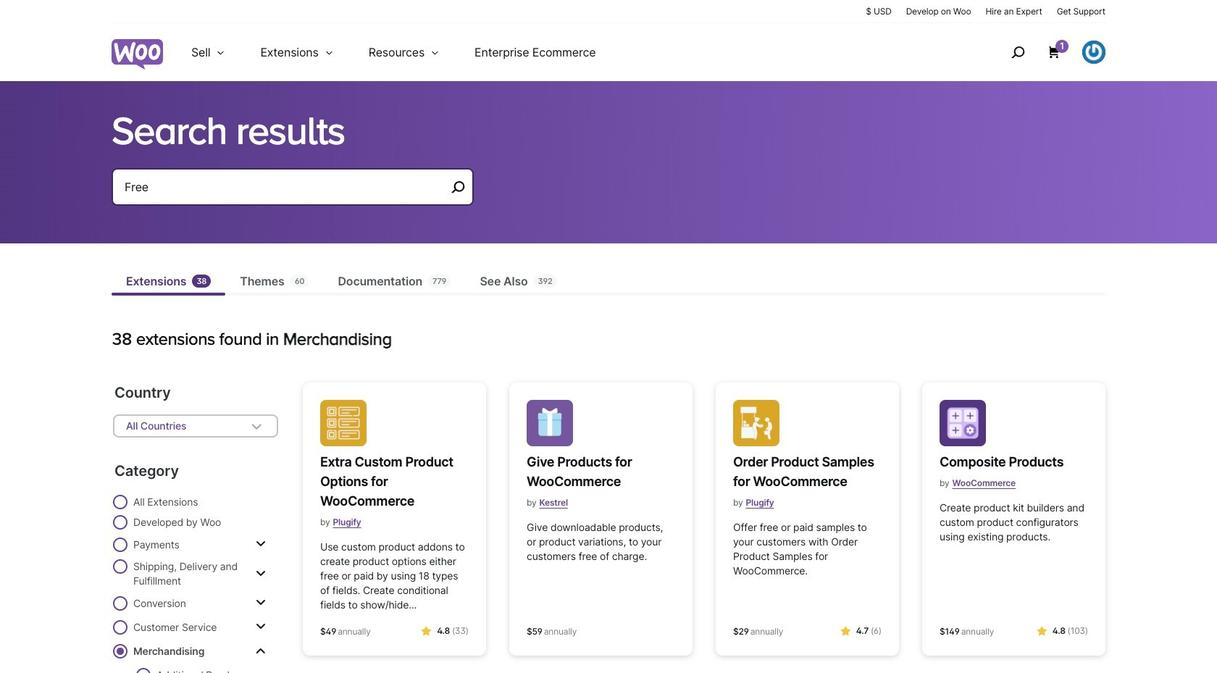 Task type: describe. For each thing, give the bounding box(es) containing it.
angle down image
[[248, 417, 265, 435]]

service navigation menu element
[[980, 29, 1106, 76]]

open account menu image
[[1082, 41, 1106, 64]]

1 show subcategories image from the top
[[256, 568, 266, 579]]

Filter countries field
[[113, 414, 278, 438]]



Task type: vqa. For each thing, say whether or not it's contained in the screenshot.
Storefront )
no



Task type: locate. For each thing, give the bounding box(es) containing it.
0 vertical spatial show subcategories image
[[256, 538, 266, 550]]

2 vertical spatial show subcategories image
[[256, 645, 266, 656]]

1 vertical spatial show subcategories image
[[256, 621, 266, 632]]

show subcategories image
[[256, 568, 266, 579], [256, 621, 266, 632], [256, 645, 266, 656]]

1 show subcategories image from the top
[[256, 538, 266, 550]]

search image
[[1006, 41, 1030, 64]]

Search extensions search field
[[125, 177, 446, 197]]

2 show subcategories image from the top
[[256, 621, 266, 632]]

0 vertical spatial show subcategories image
[[256, 568, 266, 579]]

None search field
[[112, 168, 474, 223]]

show subcategories image
[[256, 538, 266, 550], [256, 597, 266, 609]]

3 show subcategories image from the top
[[256, 645, 266, 656]]

1 vertical spatial show subcategories image
[[256, 597, 266, 609]]

2 show subcategories image from the top
[[256, 597, 266, 609]]



